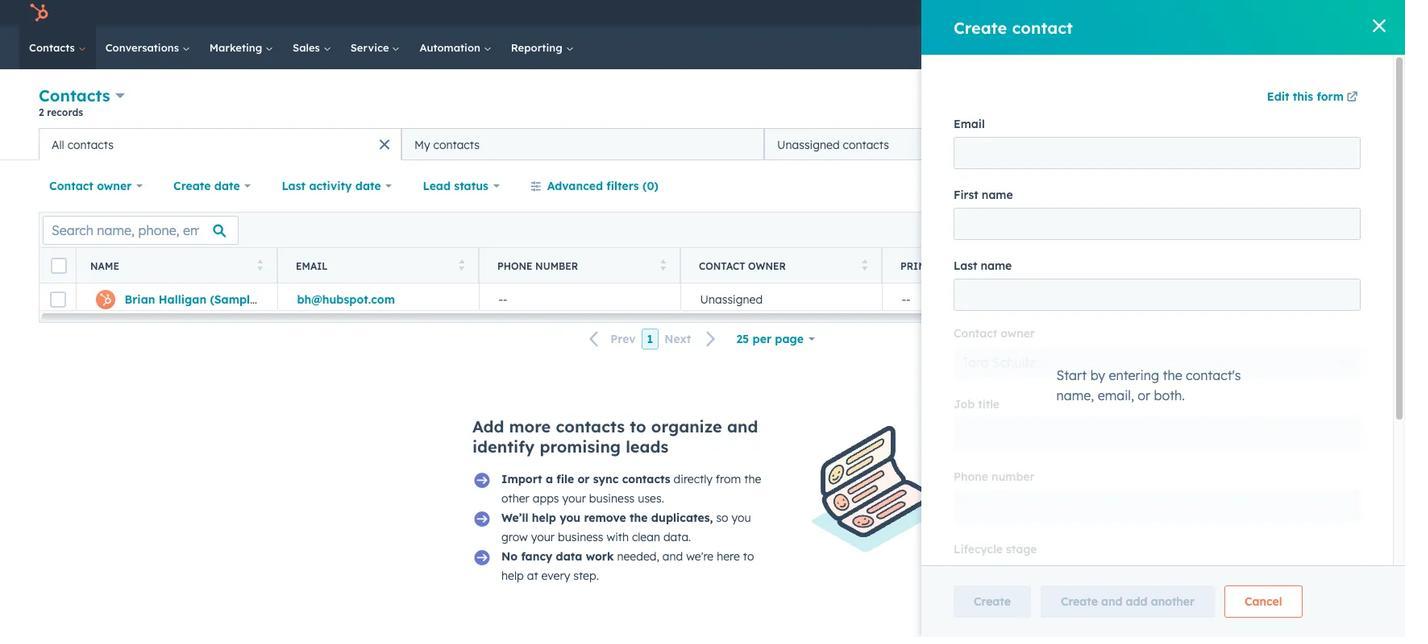Task type: vqa. For each thing, say whether or not it's contained in the screenshot.
the 'We'll'
yes



Task type: describe. For each thing, give the bounding box(es) containing it.
sales link
[[283, 26, 341, 69]]

contacts for unassigned contacts
[[843, 137, 889, 152]]

all views
[[1275, 137, 1325, 152]]

we'll
[[501, 511, 528, 526]]

all for all contacts
[[52, 137, 64, 152]]

contacts inside add more contacts to organize and identify promising leads
[[556, 417, 625, 437]]

25
[[736, 332, 749, 347]]

so
[[716, 511, 728, 526]]

to inside needed, and we're here to help at every step.
[[743, 550, 754, 564]]

page
[[775, 332, 804, 347]]

import a file or sync contacts
[[501, 472, 670, 487]]

date inside create date popup button
[[214, 179, 240, 193]]

create contact
[[1285, 97, 1353, 109]]

sales
[[293, 41, 323, 54]]

tara schultz image
[[1246, 6, 1260, 20]]

contacts for my contacts
[[433, 137, 480, 152]]

your inside so you grow your business with clean data.
[[531, 530, 555, 545]]

advanced
[[547, 179, 603, 193]]

records
[[47, 106, 83, 119]]

notifications button
[[1209, 0, 1236, 26]]

marketplaces image
[[1123, 7, 1138, 22]]

(0)
[[643, 179, 659, 193]]

studios
[[1316, 6, 1353, 19]]

3 - from the left
[[902, 292, 906, 307]]

unassigned button
[[680, 284, 882, 316]]

(3/5)
[[1217, 137, 1245, 152]]

create contact button
[[1271, 91, 1366, 116]]

phone number
[[497, 260, 578, 272]]

1 you from the left
[[560, 511, 581, 526]]

2 records
[[39, 106, 83, 119]]

so you grow your business with clean data.
[[501, 511, 751, 545]]

sync
[[593, 472, 619, 487]]

every
[[541, 569, 570, 584]]

other
[[501, 492, 530, 506]]

advanced filters (0)
[[547, 179, 659, 193]]

prev button
[[580, 329, 641, 350]]

press to sort. image for contact owner
[[861, 259, 867, 270]]

views
[[1293, 137, 1325, 152]]

1
[[647, 332, 653, 347]]

reporting
[[511, 41, 566, 54]]

create for create contact
[[1285, 97, 1315, 109]]

0 vertical spatial contacts
[[29, 41, 78, 54]]

Search HubSpot search field
[[1179, 34, 1376, 61]]

the inside directly from the other apps your business uses.
[[744, 472, 761, 487]]

lead status button
[[412, 170, 510, 202]]

automation link
[[410, 26, 501, 69]]

step.
[[573, 569, 599, 584]]

hubspot image
[[29, 3, 48, 23]]

service link
[[341, 26, 410, 69]]

-- button
[[479, 284, 680, 316]]

contact owner button
[[39, 170, 153, 202]]

1 horizontal spatial owner
[[748, 260, 786, 272]]

help button
[[1148, 0, 1175, 26]]

all contacts
[[52, 137, 114, 152]]

add view (3/5) button
[[1134, 128, 1265, 160]]

data.
[[663, 530, 691, 545]]

apoptosis studios 2
[[1264, 6, 1362, 19]]

press to sort. image for email
[[458, 259, 464, 270]]

unassigned for unassigned
[[700, 292, 763, 307]]

all contacts button
[[39, 128, 401, 160]]

directly from the other apps your business uses.
[[501, 472, 761, 506]]

next
[[664, 332, 691, 347]]

brian halligan (sample contact)
[[125, 292, 309, 307]]

owner inside the contact owner popup button
[[97, 179, 132, 193]]

1 horizontal spatial contact
[[699, 260, 745, 272]]

to inside add more contacts to organize and identify promising leads
[[630, 417, 646, 437]]

bh@hubspot.com link
[[297, 292, 395, 307]]

25 per page
[[736, 332, 804, 347]]

press to sort. element for contact owner
[[861, 259, 867, 273]]

needed,
[[617, 550, 659, 564]]

you inside so you grow your business with clean data.
[[732, 511, 751, 526]]

brian halligan (sample contact) link
[[125, 292, 309, 307]]

work
[[586, 550, 614, 564]]

prev
[[610, 332, 636, 347]]

settings link
[[1175, 0, 1209, 26]]

my contacts
[[414, 137, 480, 152]]

press to sort. element for email
[[458, 259, 464, 273]]

service
[[350, 41, 392, 54]]

grow
[[501, 530, 528, 545]]

create date
[[173, 179, 240, 193]]

primary company column header
[[882, 248, 1084, 284]]

marketplaces button
[[1114, 0, 1148, 26]]

create for create date
[[173, 179, 211, 193]]

add for add view (3/5)
[[1162, 137, 1184, 152]]

press to sort. element for phone number
[[660, 259, 666, 273]]

clean
[[632, 530, 660, 545]]

conversations
[[105, 41, 182, 54]]

date inside last activity date popup button
[[355, 179, 381, 193]]

1 horizontal spatial help
[[532, 511, 556, 526]]

marketing
[[209, 41, 265, 54]]

import
[[501, 472, 542, 487]]

pagination navigation
[[580, 329, 726, 350]]

2 -- from the left
[[902, 292, 911, 307]]

lead
[[423, 179, 451, 193]]



Task type: locate. For each thing, give the bounding box(es) containing it.
press to sort. image
[[660, 259, 666, 270]]

last activity date button
[[271, 170, 403, 202]]

4 press to sort. element from the left
[[861, 259, 867, 273]]

0 horizontal spatial 2
[[39, 106, 44, 119]]

needed, and we're here to help at every step.
[[501, 550, 754, 584]]

or
[[578, 472, 590, 487]]

1 vertical spatial and
[[663, 550, 683, 564]]

unassigned for unassigned contacts
[[777, 137, 840, 152]]

1 horizontal spatial --
[[902, 292, 911, 307]]

0 horizontal spatial the
[[630, 511, 648, 526]]

1 horizontal spatial your
[[562, 492, 586, 506]]

--
[[499, 292, 508, 307], [902, 292, 911, 307]]

create inside button
[[1285, 97, 1315, 109]]

here
[[717, 550, 740, 564]]

press to sort. image up contact)
[[257, 259, 263, 270]]

to right here at right bottom
[[743, 550, 754, 564]]

create down 'all contacts' button
[[173, 179, 211, 193]]

1 vertical spatial create
[[173, 179, 211, 193]]

1 vertical spatial help
[[501, 569, 524, 584]]

business up data
[[558, 530, 603, 545]]

1 vertical spatial contact
[[699, 260, 745, 272]]

lead status
[[423, 179, 489, 193]]

0 horizontal spatial your
[[531, 530, 555, 545]]

we'll help you remove the duplicates,
[[501, 511, 713, 526]]

0 vertical spatial help
[[532, 511, 556, 526]]

your
[[562, 492, 586, 506], [531, 530, 555, 545]]

help down no
[[501, 569, 524, 584]]

and
[[727, 417, 758, 437], [663, 550, 683, 564]]

0 vertical spatial unassigned
[[777, 137, 840, 152]]

phone
[[497, 260, 533, 272]]

next button
[[659, 329, 726, 350]]

0 horizontal spatial you
[[560, 511, 581, 526]]

search image
[[1368, 40, 1383, 55]]

add left more
[[472, 417, 504, 437]]

contacts inside popup button
[[39, 85, 110, 106]]

2 you from the left
[[732, 511, 751, 526]]

advanced filters (0) button
[[520, 170, 669, 202]]

contact
[[49, 179, 93, 193], [699, 260, 745, 272]]

0 horizontal spatial date
[[214, 179, 240, 193]]

press to sort. element left primary
[[861, 259, 867, 273]]

and inside add more contacts to organize and identify promising leads
[[727, 417, 758, 437]]

2 press to sort. image from the left
[[458, 259, 464, 270]]

1 horizontal spatial press to sort. image
[[458, 259, 464, 270]]

at
[[527, 569, 538, 584]]

and down data. at the left bottom
[[663, 550, 683, 564]]

contacts
[[29, 41, 78, 54], [39, 85, 110, 106]]

press to sort. element up contact)
[[257, 259, 263, 273]]

1 horizontal spatial all
[[1275, 137, 1290, 152]]

1 vertical spatial 2
[[39, 106, 44, 119]]

1 vertical spatial contact owner
[[699, 260, 786, 272]]

organize
[[651, 417, 722, 437]]

1 vertical spatial owner
[[748, 260, 786, 272]]

3 press to sort. image from the left
[[861, 259, 867, 270]]

add for add more contacts to organize and identify promising leads
[[472, 417, 504, 437]]

0 vertical spatial business
[[589, 492, 635, 506]]

1 vertical spatial unassigned
[[700, 292, 763, 307]]

number
[[535, 260, 578, 272]]

hubspot link
[[19, 3, 60, 23]]

business
[[589, 492, 635, 506], [558, 530, 603, 545]]

identify
[[472, 437, 535, 457]]

0 horizontal spatial all
[[52, 137, 64, 152]]

we're
[[686, 550, 714, 564]]

contacts link
[[19, 26, 96, 69]]

help
[[532, 511, 556, 526], [501, 569, 524, 584]]

2 date from the left
[[355, 179, 381, 193]]

help image
[[1154, 7, 1169, 22]]

contacts button
[[39, 84, 125, 107]]

0 vertical spatial 2
[[1356, 6, 1362, 19]]

press to sort. element left phone
[[458, 259, 464, 273]]

0 horizontal spatial help
[[501, 569, 524, 584]]

1 press to sort. image from the left
[[257, 259, 263, 270]]

activity
[[309, 179, 352, 193]]

-- inside button
[[499, 292, 508, 307]]

1 vertical spatial your
[[531, 530, 555, 545]]

1 all from the left
[[1275, 137, 1290, 152]]

1 horizontal spatial unassigned
[[777, 137, 840, 152]]

create left contact
[[1285, 97, 1315, 109]]

more
[[509, 417, 551, 437]]

1 vertical spatial the
[[630, 511, 648, 526]]

business up we'll help you remove the duplicates,
[[589, 492, 635, 506]]

unassigned
[[777, 137, 840, 152], [700, 292, 763, 307]]

all down '2 records'
[[52, 137, 64, 152]]

all
[[1275, 137, 1290, 152], [52, 137, 64, 152]]

data
[[556, 550, 582, 564]]

0 horizontal spatial contact owner
[[49, 179, 132, 193]]

0 vertical spatial create
[[1285, 97, 1315, 109]]

contacts up records
[[39, 85, 110, 106]]

0 vertical spatial contact owner
[[49, 179, 132, 193]]

uses.
[[638, 492, 664, 506]]

1 - from the left
[[499, 292, 503, 307]]

contact owner inside popup button
[[49, 179, 132, 193]]

contacts for all contacts
[[67, 137, 114, 152]]

contact right press to sort. icon
[[699, 260, 745, 272]]

1 vertical spatial add
[[472, 417, 504, 437]]

to left 'organize'
[[630, 417, 646, 437]]

primary
[[901, 260, 946, 272]]

no fancy data work
[[501, 550, 614, 564]]

settings image
[[1185, 7, 1199, 22]]

25 per page button
[[726, 323, 825, 356]]

status
[[454, 179, 489, 193]]

contacts inside button
[[67, 137, 114, 152]]

last
[[282, 179, 306, 193]]

-- down primary
[[902, 292, 911, 307]]

-- down phone
[[499, 292, 508, 307]]

your inside directly from the other apps your business uses.
[[562, 492, 586, 506]]

add more contacts to organize and identify promising leads
[[472, 417, 758, 457]]

0 vertical spatial contact
[[49, 179, 93, 193]]

0 horizontal spatial press to sort. image
[[257, 259, 263, 270]]

1 horizontal spatial contact owner
[[699, 260, 786, 272]]

contact)
[[260, 292, 309, 307]]

automation
[[420, 41, 484, 54]]

2 - from the left
[[503, 292, 508, 307]]

2 press to sort. element from the left
[[458, 259, 464, 273]]

apps
[[533, 492, 559, 506]]

fancy
[[521, 550, 552, 564]]

all inside button
[[52, 137, 64, 152]]

press to sort. image left phone
[[458, 259, 464, 270]]

all views link
[[1265, 128, 1335, 160]]

2 inside apoptosis studios 2 popup button
[[1356, 6, 1362, 19]]

a
[[546, 472, 553, 487]]

create inside popup button
[[173, 179, 211, 193]]

you
[[560, 511, 581, 526], [732, 511, 751, 526]]

1 horizontal spatial 2
[[1356, 6, 1362, 19]]

conversations link
[[96, 26, 200, 69]]

0 horizontal spatial contact
[[49, 179, 93, 193]]

menu item
[[1078, 0, 1114, 26]]

you left remove
[[560, 511, 581, 526]]

press to sort. element up pagination navigation
[[660, 259, 666, 273]]

1 date from the left
[[214, 179, 240, 193]]

1 horizontal spatial to
[[743, 550, 754, 564]]

create date button
[[163, 170, 262, 202]]

contact
[[1318, 97, 1353, 109]]

the up clean
[[630, 511, 648, 526]]

date down 'all contacts' button
[[214, 179, 240, 193]]

3 press to sort. element from the left
[[660, 259, 666, 273]]

(sample
[[210, 292, 257, 307]]

0 vertical spatial to
[[630, 417, 646, 437]]

contact down all contacts
[[49, 179, 93, 193]]

the right from at the bottom
[[744, 472, 761, 487]]

press to sort. element
[[257, 259, 263, 273], [458, 259, 464, 273], [660, 259, 666, 273], [861, 259, 867, 273]]

company
[[949, 260, 998, 272]]

help inside needed, and we're here to help at every step.
[[501, 569, 524, 584]]

all left views
[[1275, 137, 1290, 152]]

you right the so
[[732, 511, 751, 526]]

1 vertical spatial to
[[743, 550, 754, 564]]

0 horizontal spatial --
[[499, 292, 508, 307]]

contacts down 'hubspot' link
[[29, 41, 78, 54]]

owner up unassigned button
[[748, 260, 786, 272]]

filters
[[607, 179, 639, 193]]

0 horizontal spatial and
[[663, 550, 683, 564]]

apoptosis studios 2 button
[[1236, 0, 1386, 26]]

and inside needed, and we're here to help at every step.
[[663, 550, 683, 564]]

0 vertical spatial your
[[562, 492, 586, 506]]

business inside directly from the other apps your business uses.
[[589, 492, 635, 506]]

4 - from the left
[[906, 292, 911, 307]]

menu
[[996, 0, 1386, 31]]

notifications image
[[1215, 7, 1230, 22]]

1 horizontal spatial and
[[727, 417, 758, 437]]

1 -- from the left
[[499, 292, 508, 307]]

contact owner down all contacts
[[49, 179, 132, 193]]

reporting link
[[501, 26, 583, 69]]

apoptosis
[[1264, 6, 1313, 19]]

add inside popup button
[[1162, 137, 1184, 152]]

press to sort. image
[[257, 259, 263, 270], [458, 259, 464, 270], [861, 259, 867, 270]]

add inside add more contacts to organize and identify promising leads
[[472, 417, 504, 437]]

view
[[1187, 137, 1213, 152]]

brian
[[125, 292, 155, 307]]

0 vertical spatial and
[[727, 417, 758, 437]]

add view (3/5)
[[1162, 137, 1245, 152]]

name
[[90, 260, 119, 272]]

2 all from the left
[[52, 137, 64, 152]]

Search name, phone, email addresses, or company search field
[[43, 216, 239, 245]]

primary company
[[901, 260, 998, 272]]

2 inside contacts banner
[[39, 106, 44, 119]]

contact owner
[[49, 179, 132, 193], [699, 260, 786, 272]]

2 horizontal spatial press to sort. image
[[861, 259, 867, 270]]

2 left records
[[39, 106, 44, 119]]

owner up search name, phone, email addresses, or company search field
[[97, 179, 132, 193]]

upgrade image
[[1006, 7, 1020, 22]]

contact inside popup button
[[49, 179, 93, 193]]

your down file
[[562, 492, 586, 506]]

menu containing apoptosis studios 2
[[996, 0, 1386, 31]]

1 horizontal spatial create
[[1285, 97, 1315, 109]]

from
[[716, 472, 741, 487]]

date right activity
[[355, 179, 381, 193]]

1 horizontal spatial add
[[1162, 137, 1184, 152]]

1 vertical spatial contacts
[[39, 85, 110, 106]]

0 horizontal spatial unassigned
[[700, 292, 763, 307]]

halligan
[[159, 292, 206, 307]]

2
[[1356, 6, 1362, 19], [39, 106, 44, 119]]

0 horizontal spatial add
[[472, 417, 504, 437]]

contacts banner
[[39, 83, 1366, 128]]

bh@hubspot.com
[[297, 292, 395, 307]]

marketing link
[[200, 26, 283, 69]]

my contacts button
[[401, 128, 764, 160]]

promising
[[540, 437, 621, 457]]

0 horizontal spatial create
[[173, 179, 211, 193]]

unassigned contacts button
[[764, 128, 1127, 160]]

add left view
[[1162, 137, 1184, 152]]

and up from at the bottom
[[727, 417, 758, 437]]

create
[[1285, 97, 1315, 109], [173, 179, 211, 193]]

business inside so you grow your business with clean data.
[[558, 530, 603, 545]]

0 vertical spatial the
[[744, 472, 761, 487]]

1 button
[[641, 329, 659, 350]]

1 horizontal spatial date
[[355, 179, 381, 193]]

1 horizontal spatial the
[[744, 472, 761, 487]]

press to sort. image left primary
[[861, 259, 867, 270]]

0 vertical spatial owner
[[97, 179, 132, 193]]

1 press to sort. element from the left
[[257, 259, 263, 273]]

1 horizontal spatial you
[[732, 511, 751, 526]]

all for all views
[[1275, 137, 1290, 152]]

unassigned contacts
[[777, 137, 889, 152]]

contact owner up unassigned button
[[699, 260, 786, 272]]

2 right studios
[[1356, 6, 1362, 19]]

last activity date
[[282, 179, 381, 193]]

0 vertical spatial add
[[1162, 137, 1184, 152]]

0 horizontal spatial to
[[630, 417, 646, 437]]

search button
[[1360, 34, 1391, 61]]

1 vertical spatial business
[[558, 530, 603, 545]]

email
[[296, 260, 328, 272]]

0 horizontal spatial owner
[[97, 179, 132, 193]]

contacts
[[67, 137, 114, 152], [433, 137, 480, 152], [843, 137, 889, 152], [556, 417, 625, 437], [622, 472, 670, 487]]

file
[[557, 472, 574, 487]]

your up fancy at the bottom left of page
[[531, 530, 555, 545]]

help down apps
[[532, 511, 556, 526]]



